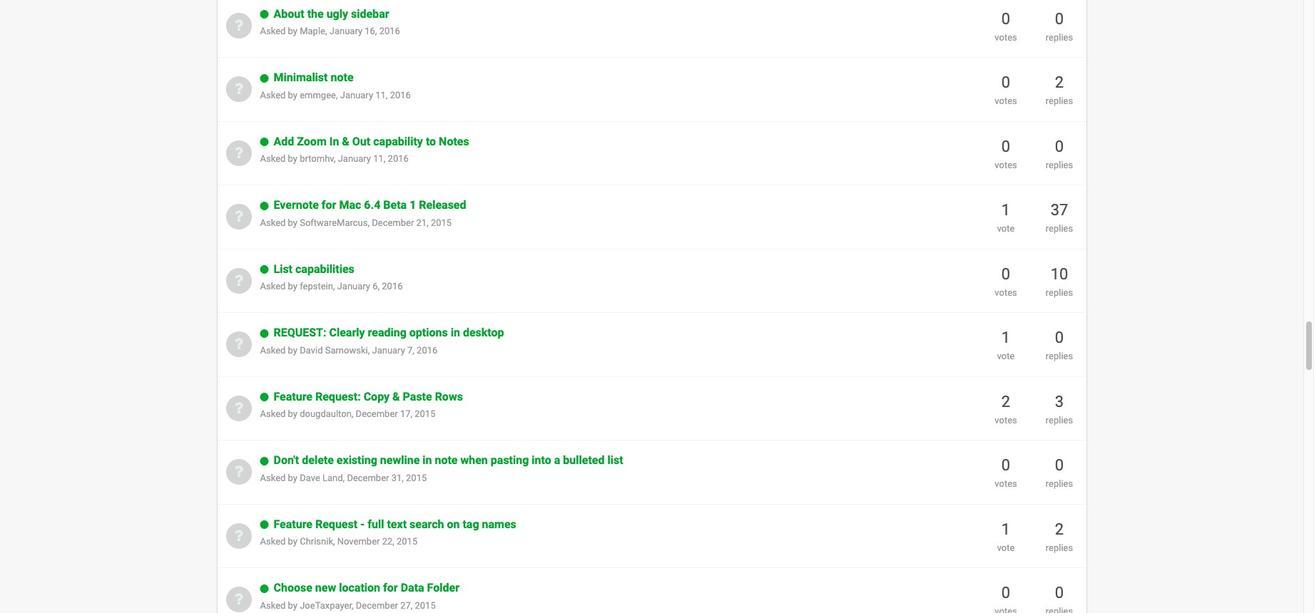 Task type: locate. For each thing, give the bounding box(es) containing it.
clearly
[[329, 326, 365, 340]]

go to first unread post image for don't delete existing newline in note when pasting into a bulleted list
[[260, 457, 269, 467]]

feature up dougdaulton
[[274, 390, 313, 404]]

1 go to first unread post image from the top
[[260, 10, 269, 20]]

2 vertical spatial vote
[[997, 543, 1015, 553]]

december down "copy"
[[356, 409, 398, 420]]

vote
[[997, 223, 1015, 234], [997, 351, 1015, 362], [997, 543, 1015, 553]]

asked for about the ugly sidebar
[[260, 26, 286, 37]]

when
[[461, 454, 488, 468]]

2016 for list capabilities
[[382, 281, 403, 292]]

10
[[1051, 265, 1068, 283]]

4 go to first unread post image from the top
[[260, 457, 269, 467]]

by for add zoom in & out capability to notes
[[288, 154, 298, 164]]

0 horizontal spatial for
[[322, 199, 336, 212]]

evernote for mac 6.4 beta 1 released
[[274, 199, 466, 212]]

, down reading
[[368, 345, 370, 356]]

, down the existing
[[343, 473, 345, 484]]

for left "data"
[[383, 582, 398, 595]]

note left the when
[[435, 454, 458, 468]]

1 go to first unread post image from the top
[[260, 73, 269, 83]]

0 horizontal spatial &
[[342, 135, 350, 148]]

by down evernote
[[288, 218, 298, 228]]

3 by from the top
[[288, 154, 298, 164]]

1 1 vote from the top
[[997, 201, 1015, 234]]

10 asked from the top
[[260, 601, 286, 611]]

joetaxpayer link
[[300, 601, 352, 611]]

3 question image from the top
[[234, 209, 243, 224]]

2015 right the 17,
[[415, 409, 436, 420]]

asked by dave land , december 31, 2015
[[260, 473, 427, 484]]

3 1 vote from the top
[[997, 521, 1015, 553]]

& for 2
[[392, 390, 400, 404]]

2015
[[431, 218, 452, 228], [415, 409, 436, 420], [406, 473, 427, 484], [397, 537, 418, 548], [415, 601, 436, 611]]

2015 right 22,
[[397, 537, 418, 548]]

asked for request: clearly reading options in desktop
[[260, 345, 286, 356]]

asked by emmgee , january 11, 2016
[[260, 90, 411, 101]]

, down minimalist note at top
[[336, 90, 338, 101]]

8 by from the top
[[288, 473, 298, 484]]

& right "copy"
[[392, 390, 400, 404]]

go to first unread post image
[[260, 73, 269, 83], [260, 137, 269, 147], [260, 265, 269, 275], [260, 393, 269, 403], [260, 521, 269, 530]]

, for new
[[352, 601, 354, 611]]

by
[[288, 26, 298, 37], [288, 90, 298, 101], [288, 154, 298, 164], [288, 218, 298, 228], [288, 281, 298, 292], [288, 345, 298, 356], [288, 409, 298, 420], [288, 473, 298, 484], [288, 537, 298, 548], [288, 601, 298, 611]]

0 vertical spatial 1 vote
[[997, 201, 1015, 234]]

by down about
[[288, 26, 298, 37]]

5 question image from the top
[[234, 336, 243, 352]]

3 asked from the top
[[260, 154, 286, 164]]

sarnowski
[[325, 345, 368, 356]]

2
[[1055, 74, 1064, 91], [1002, 393, 1010, 411], [1055, 521, 1064, 539]]

asked up don't
[[260, 409, 286, 420]]

question image left the list
[[234, 273, 243, 288]]

asked down about
[[260, 26, 286, 37]]

, down evernote for mac 6.4 beta 1 released
[[368, 218, 370, 228]]

replies for rows
[[1046, 415, 1073, 426]]

feature for 1
[[274, 518, 313, 531]]

2 question image from the top
[[234, 145, 243, 161]]

1 vote from the top
[[997, 223, 1015, 234]]

2016 for add zoom in & out capability to notes
[[388, 154, 409, 164]]

0 vertical spatial for
[[322, 199, 336, 212]]

asked down evernote
[[260, 218, 286, 228]]

11, up the add zoom in & out capability to notes link
[[375, 90, 388, 101]]

replies
[[1046, 32, 1073, 43], [1046, 96, 1073, 106], [1046, 160, 1073, 170], [1046, 223, 1073, 234], [1046, 287, 1073, 298], [1046, 351, 1073, 362], [1046, 415, 1073, 426], [1046, 479, 1073, 490], [1046, 543, 1073, 553]]

evernote
[[274, 199, 319, 212]]

3 votes from the top
[[995, 160, 1017, 170]]

, for capabilities
[[333, 281, 335, 292]]

go to first unread post image for add zoom in & out capability to notes
[[260, 137, 269, 147]]

1 feature from the top
[[274, 390, 313, 404]]

0 replies for note
[[1046, 457, 1073, 490]]

5 replies from the top
[[1046, 287, 1073, 298]]

5 go to first unread post image from the top
[[260, 584, 269, 594]]

2 0 votes from the top
[[995, 74, 1017, 106]]

1
[[410, 199, 416, 212], [1002, 201, 1010, 219], [1002, 329, 1010, 347], [1002, 521, 1010, 539]]

0 horizontal spatial in
[[423, 454, 432, 468]]

2016 up capability
[[390, 90, 411, 101]]

go to first unread post image
[[260, 10, 269, 20], [260, 201, 269, 211], [260, 329, 269, 339], [260, 457, 269, 467], [260, 584, 269, 594]]

list
[[608, 454, 623, 468]]

question image for feature request - full text search on tag names
[[234, 528, 243, 544]]

go to first unread post image for minimalist note
[[260, 73, 269, 83]]

question image for minimalist note
[[234, 81, 243, 97]]

minimalist note
[[274, 71, 354, 84]]

1 2 replies from the top
[[1046, 74, 1073, 106]]

&
[[342, 135, 350, 148], [392, 390, 400, 404]]

asked for evernote for mac 6.4 beta 1 released
[[260, 218, 286, 228]]

8 asked from the top
[[260, 473, 286, 484]]

question image left "request:"
[[234, 336, 243, 352]]

chrisnik link
[[300, 537, 333, 548]]

0 vertical spatial 2 replies
[[1046, 74, 1073, 106]]

by for about the ugly sidebar
[[288, 26, 298, 37]]

1 horizontal spatial for
[[383, 582, 398, 595]]

22,
[[382, 537, 394, 548]]

2 go to first unread post image from the top
[[260, 137, 269, 147]]

0 horizontal spatial note
[[331, 71, 354, 84]]

choose new location for data folder link
[[274, 582, 460, 595]]

0 vertical spatial &
[[342, 135, 350, 148]]

4 go to first unread post image from the top
[[260, 393, 269, 403]]

don't delete existing newline in note when pasting into a bulleted list
[[274, 454, 623, 468]]

2015 down released on the top of page
[[431, 218, 452, 228]]

feature request: copy & paste rows
[[274, 390, 463, 404]]

december for 2
[[356, 409, 398, 420]]

by down the list
[[288, 281, 298, 292]]

go to first unread post image for request: clearly reading options in desktop
[[260, 329, 269, 339]]

asked for add zoom in & out capability to notes
[[260, 154, 286, 164]]

asked by brtomhv , january 11, 2016
[[260, 154, 409, 164]]

paste
[[403, 390, 432, 404]]

, for request:
[[352, 409, 353, 420]]

3 vote from the top
[[997, 543, 1015, 553]]

january down out
[[338, 154, 371, 164]]

1 asked from the top
[[260, 26, 286, 37]]

asked down add
[[260, 154, 286, 164]]

1 horizontal spatial &
[[392, 390, 400, 404]]

by left dave
[[288, 473, 298, 484]]

7 replies from the top
[[1046, 415, 1073, 426]]

by for evernote for mac 6.4 beta 1 released
[[288, 218, 298, 228]]

question image
[[234, 81, 243, 97], [234, 400, 243, 416], [234, 464, 243, 480], [234, 528, 243, 544], [234, 592, 243, 608]]

2 replies for 0
[[1046, 74, 1073, 106]]

1 horizontal spatial in
[[451, 326, 460, 340]]

by for choose new location for data folder
[[288, 601, 298, 611]]

0 vertical spatial vote
[[997, 223, 1015, 234]]

january for note
[[340, 90, 373, 101]]

3 question image from the top
[[234, 464, 243, 480]]

by down add
[[288, 154, 298, 164]]

note
[[331, 71, 354, 84], [435, 454, 458, 468]]

go to first unread post image left about
[[260, 10, 269, 20]]

7 asked from the top
[[260, 409, 286, 420]]

asked left chrisnik link
[[260, 537, 286, 548]]

11, down the add zoom in & out capability to notes link
[[373, 154, 386, 164]]

about
[[274, 7, 304, 20]]

january down ugly
[[329, 26, 363, 37]]

david
[[300, 345, 323, 356]]

asked down don't
[[260, 473, 286, 484]]

, down location
[[352, 601, 354, 611]]

by left chrisnik link
[[288, 537, 298, 548]]

december down the existing
[[347, 473, 389, 484]]

by down the choose
[[288, 601, 298, 611]]

january down the request: clearly reading options in desktop "link"
[[372, 345, 405, 356]]

1 question image from the top
[[234, 17, 243, 33]]

go to first unread post image left the choose
[[260, 584, 269, 594]]

1 vertical spatial feature
[[274, 518, 313, 531]]

beta
[[383, 199, 407, 212]]

by left dougdaulton 'link'
[[288, 409, 298, 420]]

emmgee link
[[300, 90, 336, 101]]

new
[[315, 582, 336, 595]]

2016 right 16,
[[379, 26, 400, 37]]

desktop
[[463, 326, 504, 340]]

2 vertical spatial 1 vote
[[997, 521, 1015, 553]]

in right options on the bottom of page
[[451, 326, 460, 340]]

january right emmgee link
[[340, 90, 373, 101]]

6 votes from the top
[[995, 479, 1017, 490]]

for up softwaremarcus link
[[322, 199, 336, 212]]

& right in
[[342, 135, 350, 148]]

1 vertical spatial 1 vote
[[997, 329, 1015, 362]]

december for 1
[[372, 218, 414, 228]]

go to first unread post image left don't
[[260, 457, 269, 467]]

2 feature from the top
[[274, 518, 313, 531]]

1 horizontal spatial note
[[435, 454, 458, 468]]

, for the
[[325, 26, 327, 37]]

mac
[[339, 199, 361, 212]]

asked down the list
[[260, 281, 286, 292]]

0 vertical spatial feature
[[274, 390, 313, 404]]

1 0 votes from the top
[[995, 10, 1017, 43]]

1 0 replies from the top
[[1046, 10, 1073, 43]]

7 by from the top
[[288, 409, 298, 420]]

in
[[329, 135, 339, 148]]

1 for 0
[[1002, 329, 1010, 347]]

3 0 votes from the top
[[995, 138, 1017, 170]]

by left david
[[288, 345, 298, 356]]

1 vote for 37
[[997, 201, 1015, 234]]

1 vertical spatial in
[[423, 454, 432, 468]]

3 replies from the top
[[1046, 160, 1073, 170]]

december
[[372, 218, 414, 228], [356, 409, 398, 420], [347, 473, 389, 484], [356, 601, 398, 611]]

2016 down capability
[[388, 154, 409, 164]]

1 vertical spatial &
[[392, 390, 400, 404]]

in right newline
[[423, 454, 432, 468]]

january for capabilities
[[337, 281, 370, 292]]

options
[[409, 326, 448, 340]]

5 0 votes from the top
[[995, 457, 1017, 490]]

by for list capabilities
[[288, 281, 298, 292]]

4 0 replies from the top
[[1046, 457, 1073, 490]]

december down choose new location for data folder link
[[356, 601, 398, 611]]

question image left evernote
[[234, 209, 243, 224]]

-
[[360, 518, 365, 531]]

6 replies from the top
[[1046, 351, 1073, 362]]

by for feature request: copy & paste rows
[[288, 409, 298, 420]]

existing
[[337, 454, 377, 468]]

in for 0
[[423, 454, 432, 468]]

1 by from the top
[[288, 26, 298, 37]]

into
[[532, 454, 551, 468]]

folder
[[427, 582, 460, 595]]

joetaxpayer
[[300, 601, 352, 611]]

4 by from the top
[[288, 218, 298, 228]]

0 votes for sidebar
[[995, 10, 1017, 43]]

, for request
[[333, 537, 335, 548]]

6.4
[[364, 199, 381, 212]]

feature
[[274, 390, 313, 404], [274, 518, 313, 531]]

votes for copy
[[995, 415, 1017, 426]]

softwaremarcus link
[[300, 218, 368, 228]]

1 vertical spatial 2
[[1002, 393, 1010, 411]]

question image left add
[[234, 145, 243, 161]]

asked for feature request - full text search on tag names
[[260, 537, 286, 548]]

2015 for 37
[[431, 218, 452, 228]]

go to first unread post image left "request:"
[[260, 329, 269, 339]]

9 replies from the top
[[1046, 543, 1073, 553]]

2016
[[379, 26, 400, 37], [390, 90, 411, 101], [388, 154, 409, 164], [382, 281, 403, 292], [417, 345, 438, 356]]

1 vertical spatial 11,
[[373, 154, 386, 164]]

, down request
[[333, 537, 335, 548]]

asked by david sarnowski , january 7, 2016
[[260, 345, 438, 356]]

,
[[325, 26, 327, 37], [336, 90, 338, 101], [334, 154, 336, 164], [368, 218, 370, 228], [333, 281, 335, 292], [368, 345, 370, 356], [352, 409, 353, 420], [343, 473, 345, 484], [333, 537, 335, 548], [352, 601, 354, 611]]

brtomhv link
[[300, 154, 334, 164]]

by down minimalist
[[288, 90, 298, 101]]

6 asked from the top
[[260, 345, 286, 356]]

, down in
[[334, 154, 336, 164]]

delete
[[302, 454, 334, 468]]

1 vertical spatial for
[[383, 582, 398, 595]]

1 vertical spatial vote
[[997, 351, 1015, 362]]

1 question image from the top
[[234, 81, 243, 97]]

, for zoom
[[334, 154, 336, 164]]

8 replies from the top
[[1046, 479, 1073, 490]]

2 vote from the top
[[997, 351, 1015, 362]]

2016 right 6,
[[382, 281, 403, 292]]

don't delete existing newline in note when pasting into a bulleted list link
[[274, 454, 623, 468]]

4 question image from the top
[[234, 273, 243, 288]]

about the ugly sidebar
[[274, 7, 389, 20]]

4 question image from the top
[[234, 528, 243, 544]]

go to first unread post image for choose new location for data folder
[[260, 584, 269, 594]]

votes
[[995, 32, 1017, 43], [995, 96, 1017, 106], [995, 160, 1017, 170], [995, 287, 1017, 298], [995, 415, 1017, 426], [995, 479, 1017, 490]]

3 0 replies from the top
[[1046, 329, 1073, 362]]

2 1 vote from the top
[[997, 329, 1015, 362]]

asked down the choose
[[260, 601, 286, 611]]

asked down minimalist
[[260, 90, 286, 101]]

0 vertical spatial in
[[451, 326, 460, 340]]

, for note
[[336, 90, 338, 101]]

5 asked from the top
[[260, 281, 286, 292]]

2 replies for 1
[[1046, 521, 1073, 553]]

question image left about
[[234, 17, 243, 33]]

1 vertical spatial note
[[435, 454, 458, 468]]

5 votes from the top
[[995, 415, 1017, 426]]

dave land link
[[300, 473, 343, 484]]

, down about the ugly sidebar
[[325, 26, 327, 37]]

9 asked from the top
[[260, 537, 286, 548]]

david sarnowski link
[[300, 345, 368, 356]]

6 by from the top
[[288, 345, 298, 356]]

1 votes from the top
[[995, 32, 1017, 43]]

, down capabilities
[[333, 281, 335, 292]]

0 replies for desktop
[[1046, 329, 1073, 362]]

1 vertical spatial 2 replies
[[1046, 521, 1073, 553]]

2016 for about the ugly sidebar
[[379, 26, 400, 37]]

2016 right the 7, at bottom
[[417, 345, 438, 356]]

note up asked by emmgee , january 11, 2016
[[331, 71, 354, 84]]

10 by from the top
[[288, 601, 298, 611]]

question image for list
[[234, 273, 243, 288]]

0 vertical spatial 11,
[[375, 90, 388, 101]]

asked for don't delete existing newline in note when pasting into a bulleted list
[[260, 473, 286, 484]]

2 by from the top
[[288, 90, 298, 101]]

27,
[[400, 601, 413, 611]]

feature up chrisnik at the left of the page
[[274, 518, 313, 531]]

3
[[1055, 393, 1064, 411]]

2 inside 2 votes
[[1002, 393, 1010, 411]]

december down beta
[[372, 218, 414, 228]]

9 by from the top
[[288, 537, 298, 548]]

3 go to first unread post image from the top
[[260, 329, 269, 339]]

asked by chrisnik , november 22, 2015
[[260, 537, 418, 548]]

question image
[[234, 17, 243, 33], [234, 145, 243, 161], [234, 209, 243, 224], [234, 273, 243, 288], [234, 336, 243, 352]]

5 by from the top
[[288, 281, 298, 292]]

january left 6,
[[337, 281, 370, 292]]

emmgee
[[300, 90, 336, 101]]

add
[[274, 135, 294, 148]]

2 asked from the top
[[260, 90, 286, 101]]

, down request: in the left of the page
[[352, 409, 353, 420]]

3 go to first unread post image from the top
[[260, 265, 269, 275]]

4 asked from the top
[[260, 218, 286, 228]]

a
[[554, 454, 560, 468]]

2 0 replies from the top
[[1046, 138, 1073, 170]]

2 2 replies from the top
[[1046, 521, 1073, 553]]

5 question image from the top
[[234, 592, 243, 608]]

0 vertical spatial 2
[[1055, 74, 1064, 91]]

go to first unread post image left evernote
[[260, 201, 269, 211]]

january
[[329, 26, 363, 37], [340, 90, 373, 101], [338, 154, 371, 164], [337, 281, 370, 292], [372, 345, 405, 356]]

asked down "request:"
[[260, 345, 286, 356]]

2 go to first unread post image from the top
[[260, 201, 269, 211]]

5 go to first unread post image from the top
[[260, 521, 269, 530]]

2 votes from the top
[[995, 96, 1017, 106]]

vote for 2
[[997, 543, 1015, 553]]

feature request: copy & paste rows link
[[274, 390, 463, 404]]

request:
[[274, 326, 326, 340]]

by for minimalist note
[[288, 90, 298, 101]]

copy
[[364, 390, 390, 404]]

2 question image from the top
[[234, 400, 243, 416]]

4 replies from the top
[[1046, 223, 1073, 234]]

1 vote
[[997, 201, 1015, 234], [997, 329, 1015, 362], [997, 521, 1015, 553]]

2 vertical spatial 2
[[1055, 521, 1064, 539]]



Task type: vqa. For each thing, say whether or not it's contained in the screenshot.
functionaility
no



Task type: describe. For each thing, give the bounding box(es) containing it.
zoom
[[297, 135, 327, 148]]

go to first unread post image for list capabilities
[[260, 265, 269, 275]]

asked for list capabilities
[[260, 281, 286, 292]]

capability
[[373, 135, 423, 148]]

minimalist note link
[[274, 71, 354, 84]]

2 for 1
[[1055, 521, 1064, 539]]

released
[[419, 199, 466, 212]]

2015 for 2
[[397, 537, 418, 548]]

2 votes
[[995, 393, 1017, 426]]

january for zoom
[[338, 154, 371, 164]]

don't
[[274, 454, 299, 468]]

go to first unread post image for feature request - full text search on tag names
[[260, 521, 269, 530]]

vote for 37
[[997, 223, 1015, 234]]

choose
[[274, 582, 312, 595]]

votes for ugly
[[995, 32, 1017, 43]]

asked by maple , january 16, 2016
[[260, 26, 400, 37]]

text
[[387, 518, 407, 531]]

2015 for 3
[[415, 409, 436, 420]]

go to first unread post image for feature request: copy & paste rows
[[260, 393, 269, 403]]

replies for capability
[[1046, 160, 1073, 170]]

by for request: clearly reading options in desktop
[[288, 345, 298, 356]]

request:
[[315, 390, 361, 404]]

feature for 2
[[274, 390, 313, 404]]

request
[[315, 518, 358, 531]]

2016 for minimalist note
[[390, 90, 411, 101]]

out
[[352, 135, 370, 148]]

december for 0
[[356, 601, 398, 611]]

to
[[426, 135, 436, 148]]

1 for 37
[[1002, 201, 1010, 219]]

land
[[323, 473, 343, 484]]

go to first unread post image for evernote for mac 6.4 beta 1 released
[[260, 201, 269, 211]]

list capabilities
[[274, 262, 354, 276]]

asked for choose new location for data folder
[[260, 601, 286, 611]]

capabilities
[[295, 262, 354, 276]]

replies for desktop
[[1046, 351, 1073, 362]]

vote for 0
[[997, 351, 1015, 362]]

17,
[[400, 409, 412, 420]]

january for the
[[329, 26, 363, 37]]

question image for add
[[234, 145, 243, 161]]

fepstein
[[300, 281, 333, 292]]

sidebar
[[351, 7, 389, 20]]

0 vertical spatial note
[[331, 71, 354, 84]]

dougdaulton
[[300, 409, 352, 420]]

votes for in
[[995, 160, 1017, 170]]

data
[[401, 582, 424, 595]]

dougdaulton link
[[300, 409, 352, 420]]

pasting
[[491, 454, 529, 468]]

full
[[368, 518, 384, 531]]

by for don't delete existing newline in note when pasting into a bulleted list
[[288, 473, 298, 484]]

0 votes for &
[[995, 138, 1017, 170]]

feature request - full text search on tag names
[[274, 518, 516, 531]]

list
[[274, 262, 293, 276]]

search
[[410, 518, 444, 531]]

replies for search
[[1046, 543, 1073, 553]]

notes
[[439, 135, 469, 148]]

2 for 0
[[1055, 74, 1064, 91]]

maple
[[300, 26, 325, 37]]

about the ugly sidebar link
[[274, 7, 389, 20]]

list capabilities link
[[274, 262, 354, 276]]

2015 right the 31,
[[406, 473, 427, 484]]

10 replies
[[1046, 265, 1073, 298]]

rows
[[435, 390, 463, 404]]

asked by fepstein , january 6, 2016
[[260, 281, 403, 292]]

on
[[447, 518, 460, 531]]

dave
[[300, 473, 320, 484]]

fepstein link
[[300, 281, 333, 292]]

tag
[[463, 518, 479, 531]]

2 replies from the top
[[1046, 96, 1073, 106]]

& for 0
[[342, 135, 350, 148]]

31,
[[391, 473, 404, 484]]

1 vote for 2
[[997, 521, 1015, 553]]

6,
[[373, 281, 380, 292]]

maple link
[[300, 26, 325, 37]]

ugly
[[327, 7, 348, 20]]

16,
[[365, 26, 377, 37]]

question image for request:
[[234, 336, 243, 352]]

question image for feature request: copy & paste rows
[[234, 400, 243, 416]]

replies for 1
[[1046, 223, 1073, 234]]

11, for 2
[[375, 90, 388, 101]]

1 replies from the top
[[1046, 32, 1073, 43]]

question image for about
[[234, 17, 243, 33]]

go to first unread post image for about the ugly sidebar
[[260, 10, 269, 20]]

choose new location for data folder
[[274, 582, 460, 595]]

0 replies for capability
[[1046, 138, 1073, 170]]

0 votes for newline
[[995, 457, 1017, 490]]

in for 1
[[451, 326, 460, 340]]

2015 right 27,
[[415, 601, 436, 611]]

reading
[[368, 326, 407, 340]]

question image for choose new location for data folder
[[234, 592, 243, 608]]

softwaremarcus
[[300, 218, 368, 228]]

newline
[[380, 454, 420, 468]]

add zoom in & out capability to notes
[[274, 135, 469, 148]]

question image for evernote
[[234, 209, 243, 224]]

chrisnik
[[300, 537, 333, 548]]

1 vote for 0
[[997, 329, 1015, 362]]

37
[[1051, 201, 1068, 219]]

asked for feature request: copy & paste rows
[[260, 409, 286, 420]]

names
[[482, 518, 516, 531]]

4 votes from the top
[[995, 287, 1017, 298]]

21,
[[416, 218, 429, 228]]

1 for 2
[[1002, 521, 1010, 539]]

feature request - full text search on tag names link
[[274, 518, 516, 531]]

asked by softwaremarcus , december 21, 2015
[[260, 218, 452, 228]]

replies for note
[[1046, 479, 1073, 490]]

by for feature request - full text search on tag names
[[288, 537, 298, 548]]

add zoom in & out capability to notes link
[[274, 135, 469, 148]]

evernote for mac 6.4 beta 1 released link
[[274, 199, 466, 212]]

7,
[[407, 345, 414, 356]]

request: clearly reading options in desktop link
[[274, 326, 504, 340]]

asked by joetaxpayer , december 27, 2015
[[260, 601, 436, 611]]

question image for don't delete existing newline in note when pasting into a bulleted list
[[234, 464, 243, 480]]

request: clearly reading options in desktop
[[274, 326, 504, 340]]

votes for existing
[[995, 479, 1017, 490]]

37 replies
[[1046, 201, 1073, 234]]

3 replies
[[1046, 393, 1073, 426]]

, for for
[[368, 218, 370, 228]]

the
[[307, 7, 324, 20]]

11, for 0
[[373, 154, 386, 164]]

asked by dougdaulton , december 17, 2015
[[260, 409, 436, 420]]

4 0 votes from the top
[[995, 265, 1017, 298]]

asked for minimalist note
[[260, 90, 286, 101]]



